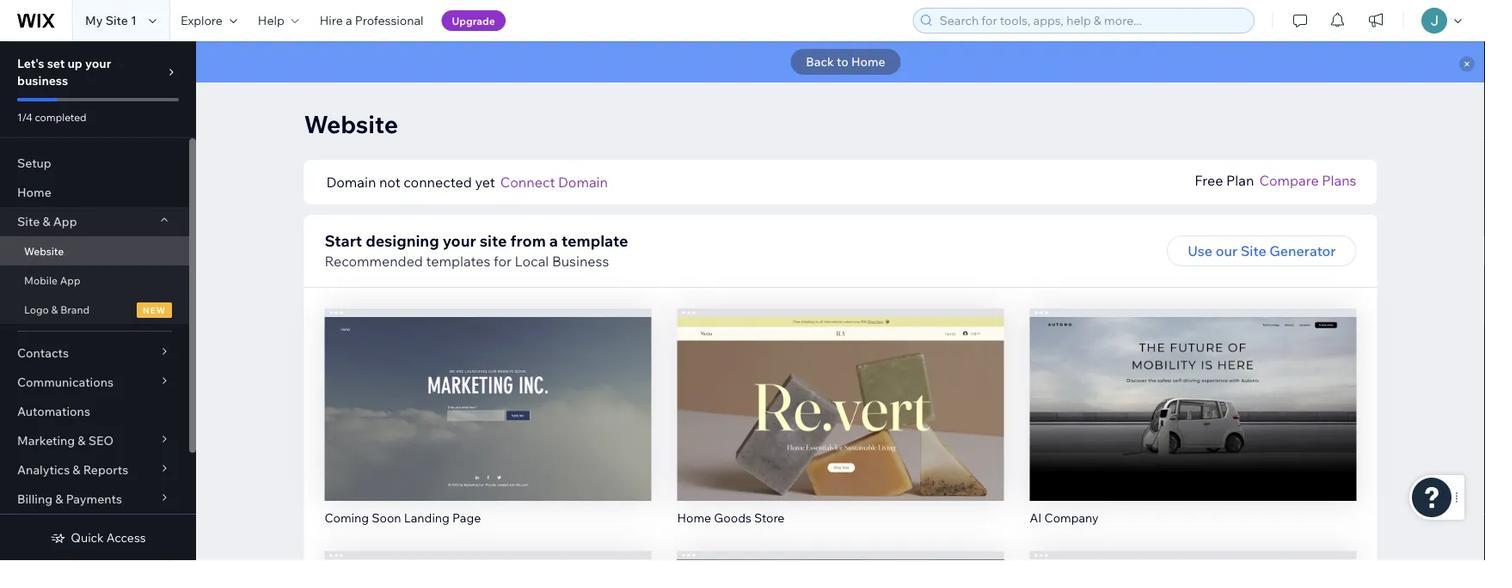 Task type: locate. For each thing, give the bounding box(es) containing it.
1 horizontal spatial view
[[825, 419, 857, 436]]

0 vertical spatial website
[[304, 109, 398, 139]]

website
[[304, 109, 398, 139], [24, 245, 64, 258]]

2 horizontal spatial edit button
[[1157, 376, 1229, 407]]

website link
[[0, 237, 189, 266]]

0 horizontal spatial domain
[[326, 174, 376, 191]]

2 view from the left
[[825, 419, 857, 436]]

1 horizontal spatial domain
[[558, 174, 608, 191]]

upgrade button
[[442, 10, 506, 31]]

business
[[552, 253, 609, 270]]

plans
[[1322, 172, 1357, 189]]

app right mobile
[[60, 274, 80, 287]]

& left seo
[[78, 433, 86, 449]]

my
[[85, 13, 103, 28]]

& left reports
[[73, 463, 80, 478]]

recommended
[[325, 253, 423, 270]]

free plan compare plans
[[1195, 172, 1357, 189]]

0 horizontal spatial edit button
[[452, 376, 524, 407]]

billing & payments button
[[0, 485, 189, 514]]

& for billing
[[55, 492, 63, 507]]

1 horizontal spatial edit
[[828, 383, 854, 400]]

0 horizontal spatial home
[[17, 185, 51, 200]]

contacts
[[17, 346, 69, 361]]

back
[[806, 54, 834, 69]]

app down home link
[[53, 214, 77, 229]]

home for home goods store
[[677, 510, 711, 525]]

coming
[[325, 510, 369, 525]]

setup link
[[0, 149, 189, 178]]

website up not
[[304, 109, 398, 139]]

0 horizontal spatial edit
[[475, 383, 501, 400]]

sidebar element
[[0, 41, 196, 562]]

a inside the start designing your site from a template recommended templates for local business
[[549, 231, 558, 250]]

your right the up
[[85, 56, 111, 71]]

1 view button from the left
[[451, 412, 525, 443]]

home right to
[[851, 54, 886, 69]]

website up mobile
[[24, 245, 64, 258]]

completed
[[35, 111, 87, 123]]

edit
[[475, 383, 501, 400], [828, 383, 854, 400], [1180, 383, 1206, 400]]

a right 'from' on the top of page
[[549, 231, 558, 250]]

1 horizontal spatial your
[[443, 231, 476, 250]]

& right the billing
[[55, 492, 63, 507]]

2 vertical spatial site
[[1241, 243, 1267, 260]]

ai company
[[1030, 510, 1099, 525]]

help button
[[248, 0, 309, 41]]

2 horizontal spatial view button
[[1157, 412, 1230, 443]]

quick access
[[71, 531, 146, 546]]

1 vertical spatial site
[[17, 214, 40, 229]]

yet
[[475, 174, 495, 191]]

not
[[379, 174, 401, 191]]

analytics & reports
[[17, 463, 128, 478]]

domain
[[326, 174, 376, 191], [558, 174, 608, 191]]

home link
[[0, 178, 189, 207]]

page
[[452, 510, 481, 525]]

domain not connected yet connect domain
[[326, 174, 608, 191]]

2 vertical spatial home
[[677, 510, 711, 525]]

& inside dropdown button
[[55, 492, 63, 507]]

3 view button from the left
[[1157, 412, 1230, 443]]

home inside button
[[851, 54, 886, 69]]

&
[[42, 214, 50, 229], [51, 303, 58, 316], [78, 433, 86, 449], [73, 463, 80, 478], [55, 492, 63, 507]]

0 vertical spatial app
[[53, 214, 77, 229]]

1 vertical spatial home
[[17, 185, 51, 200]]

1 horizontal spatial a
[[549, 231, 558, 250]]

a
[[346, 13, 352, 28], [549, 231, 558, 250]]

communications button
[[0, 368, 189, 397]]

template
[[562, 231, 628, 250]]

1 horizontal spatial edit button
[[805, 376, 877, 407]]

0 horizontal spatial a
[[346, 13, 352, 28]]

a right hire
[[346, 13, 352, 28]]

1 horizontal spatial view button
[[804, 412, 877, 443]]

& for marketing
[[78, 433, 86, 449]]

domain right connect
[[558, 174, 608, 191]]

hire
[[320, 13, 343, 28]]

local
[[515, 253, 549, 270]]

2 view button from the left
[[804, 412, 877, 443]]

Search for tools, apps, help & more... field
[[934, 9, 1249, 33]]

our
[[1216, 243, 1238, 260]]

site left 1
[[105, 13, 128, 28]]

brand
[[60, 303, 90, 316]]

home down setup
[[17, 185, 51, 200]]

1/4 completed
[[17, 111, 87, 123]]

& right logo
[[51, 303, 58, 316]]

1 edit from the left
[[475, 383, 501, 400]]

2 horizontal spatial site
[[1241, 243, 1267, 260]]

your up templates
[[443, 231, 476, 250]]

1 vertical spatial website
[[24, 245, 64, 258]]

2 edit from the left
[[828, 383, 854, 400]]

analytics & reports button
[[0, 456, 189, 485]]

view button
[[451, 412, 525, 443], [804, 412, 877, 443], [1157, 412, 1230, 443]]

help
[[258, 13, 284, 28]]

app
[[53, 214, 77, 229], [60, 274, 80, 287]]

2 horizontal spatial home
[[851, 54, 886, 69]]

domain left not
[[326, 174, 376, 191]]

1 horizontal spatial home
[[677, 510, 711, 525]]

site
[[480, 231, 507, 250]]

0 vertical spatial your
[[85, 56, 111, 71]]

1 edit button from the left
[[452, 376, 524, 407]]

& for site
[[42, 214, 50, 229]]

edit button
[[452, 376, 524, 407], [805, 376, 877, 407], [1157, 376, 1229, 407]]

mobile
[[24, 274, 58, 287]]

view
[[472, 419, 504, 436], [825, 419, 857, 436], [1177, 419, 1209, 436]]

back to home button
[[791, 49, 901, 75]]

home inside the sidebar element
[[17, 185, 51, 200]]

site right the our
[[1241, 243, 1267, 260]]

2 edit button from the left
[[805, 376, 877, 407]]

marketing & seo button
[[0, 427, 189, 456]]

for
[[494, 253, 512, 270]]

3 edit from the left
[[1180, 383, 1206, 400]]

website inside the sidebar element
[[24, 245, 64, 258]]

0 horizontal spatial your
[[85, 56, 111, 71]]

1 domain from the left
[[326, 174, 376, 191]]

2 horizontal spatial view
[[1177, 419, 1209, 436]]

home
[[851, 54, 886, 69], [17, 185, 51, 200], [677, 510, 711, 525]]

automations
[[17, 404, 90, 419]]

0 vertical spatial home
[[851, 54, 886, 69]]

0 horizontal spatial view
[[472, 419, 504, 436]]

edit button for landing
[[452, 376, 524, 407]]

1 vertical spatial a
[[549, 231, 558, 250]]

& for analytics
[[73, 463, 80, 478]]

site down setup
[[17, 214, 40, 229]]

0 vertical spatial site
[[105, 13, 128, 28]]

0 horizontal spatial view button
[[451, 412, 525, 443]]

edit for landing
[[475, 383, 501, 400]]

0 vertical spatial a
[[346, 13, 352, 28]]

my site 1
[[85, 13, 137, 28]]

business
[[17, 73, 68, 88]]

1 horizontal spatial website
[[304, 109, 398, 139]]

1 view from the left
[[472, 419, 504, 436]]

1 horizontal spatial site
[[105, 13, 128, 28]]

home left goods
[[677, 510, 711, 525]]

& down home link
[[42, 214, 50, 229]]

2 horizontal spatial edit
[[1180, 383, 1206, 400]]

1 vertical spatial your
[[443, 231, 476, 250]]

site
[[105, 13, 128, 28], [17, 214, 40, 229], [1241, 243, 1267, 260]]

new
[[143, 305, 166, 315]]

compare
[[1259, 172, 1319, 189]]

0 horizontal spatial website
[[24, 245, 64, 258]]

0 horizontal spatial site
[[17, 214, 40, 229]]

site & app button
[[0, 207, 189, 237]]

& inside "popup button"
[[42, 214, 50, 229]]



Task type: describe. For each thing, give the bounding box(es) containing it.
automations link
[[0, 397, 189, 427]]

back to home
[[806, 54, 886, 69]]

mobile app link
[[0, 266, 189, 295]]

your inside let's set up your business
[[85, 56, 111, 71]]

access
[[106, 531, 146, 546]]

start
[[325, 231, 362, 250]]

connected
[[404, 174, 472, 191]]

explore
[[181, 13, 223, 28]]

let's
[[17, 56, 44, 71]]

communications
[[17, 375, 114, 390]]

site & app
[[17, 214, 77, 229]]

from
[[510, 231, 546, 250]]

plan
[[1226, 172, 1254, 189]]

view button for store
[[804, 412, 877, 443]]

mobile app
[[24, 274, 80, 287]]

billing
[[17, 492, 53, 507]]

seo
[[88, 433, 114, 449]]

use our site generator
[[1188, 243, 1336, 260]]

free
[[1195, 172, 1223, 189]]

upgrade
[[452, 14, 495, 27]]

professional
[[355, 13, 424, 28]]

payments
[[66, 492, 122, 507]]

landing
[[404, 510, 450, 525]]

marketing
[[17, 433, 75, 449]]

back to home alert
[[196, 41, 1485, 83]]

compare plans button
[[1259, 170, 1357, 191]]

logo & brand
[[24, 303, 90, 316]]

let's set up your business
[[17, 56, 111, 88]]

your inside the start designing your site from a template recommended templates for local business
[[443, 231, 476, 250]]

connect
[[500, 174, 555, 191]]

goods
[[714, 510, 752, 525]]

company
[[1045, 510, 1099, 525]]

2 domain from the left
[[558, 174, 608, 191]]

templates
[[426, 253, 491, 270]]

view button for landing
[[451, 412, 525, 443]]

coming soon landing page
[[325, 510, 481, 525]]

site inside the use our site generator button
[[1241, 243, 1267, 260]]

view for store
[[825, 419, 857, 436]]

use our site generator button
[[1167, 236, 1357, 267]]

& for logo
[[51, 303, 58, 316]]

to
[[837, 54, 849, 69]]

use
[[1188, 243, 1213, 260]]

up
[[68, 56, 82, 71]]

contacts button
[[0, 339, 189, 368]]

ai
[[1030, 510, 1042, 525]]

view for landing
[[472, 419, 504, 436]]

site inside site & app "popup button"
[[17, 214, 40, 229]]

store
[[754, 510, 785, 525]]

logo
[[24, 303, 49, 316]]

billing & payments
[[17, 492, 122, 507]]

3 edit button from the left
[[1157, 376, 1229, 407]]

setup
[[17, 156, 51, 171]]

quick access button
[[50, 531, 146, 546]]

reports
[[83, 463, 128, 478]]

connect domain button
[[500, 172, 608, 193]]

home goods store
[[677, 510, 785, 525]]

1/4
[[17, 111, 32, 123]]

1
[[131, 13, 137, 28]]

designing
[[366, 231, 439, 250]]

quick
[[71, 531, 104, 546]]

marketing & seo
[[17, 433, 114, 449]]

hire a professional
[[320, 13, 424, 28]]

app inside "popup button"
[[53, 214, 77, 229]]

generator
[[1270, 243, 1336, 260]]

edit for store
[[828, 383, 854, 400]]

1 vertical spatial app
[[60, 274, 80, 287]]

hire a professional link
[[309, 0, 434, 41]]

soon
[[372, 510, 401, 525]]

analytics
[[17, 463, 70, 478]]

home for home
[[17, 185, 51, 200]]

3 view from the left
[[1177, 419, 1209, 436]]

edit button for store
[[805, 376, 877, 407]]

start designing your site from a template recommended templates for local business
[[325, 231, 628, 270]]

set
[[47, 56, 65, 71]]



Task type: vqa. For each thing, say whether or not it's contained in the screenshot.
Quick Access
yes



